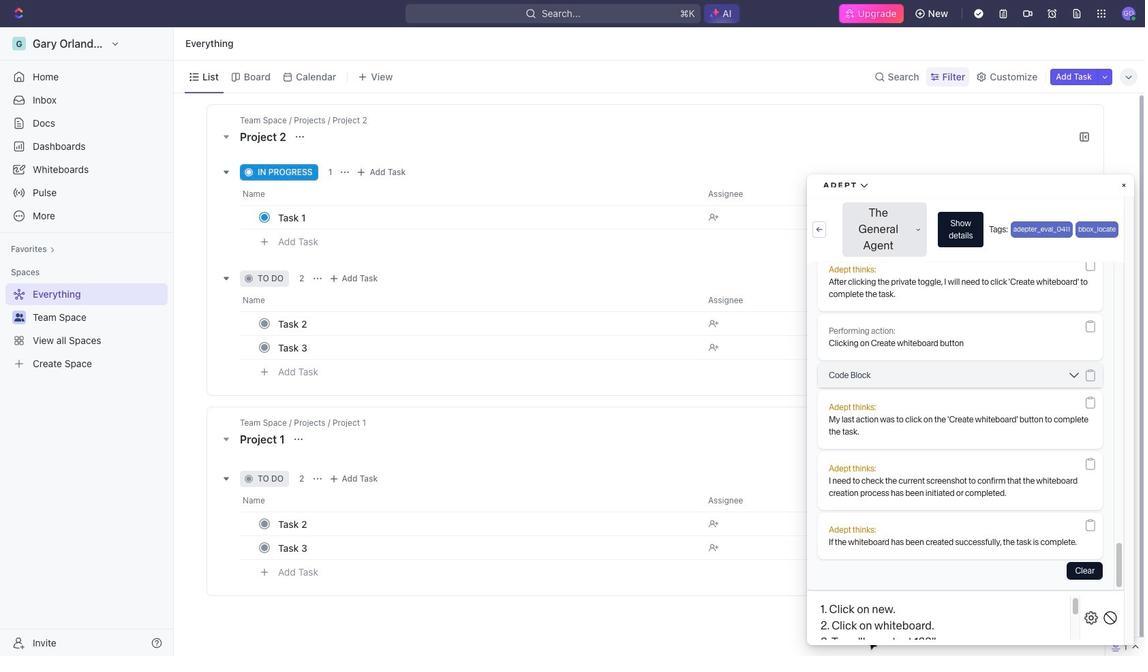 Task type: locate. For each thing, give the bounding box(es) containing it.
gary orlando's workspace, , element
[[12, 37, 26, 50]]

tree
[[5, 284, 168, 375]]

user group image
[[14, 314, 24, 322]]



Task type: vqa. For each thing, say whether or not it's contained in the screenshot.
The Off icon
no



Task type: describe. For each thing, give the bounding box(es) containing it.
tree inside 'sidebar' 'navigation'
[[5, 284, 168, 375]]

sidebar navigation
[[0, 27, 177, 657]]



